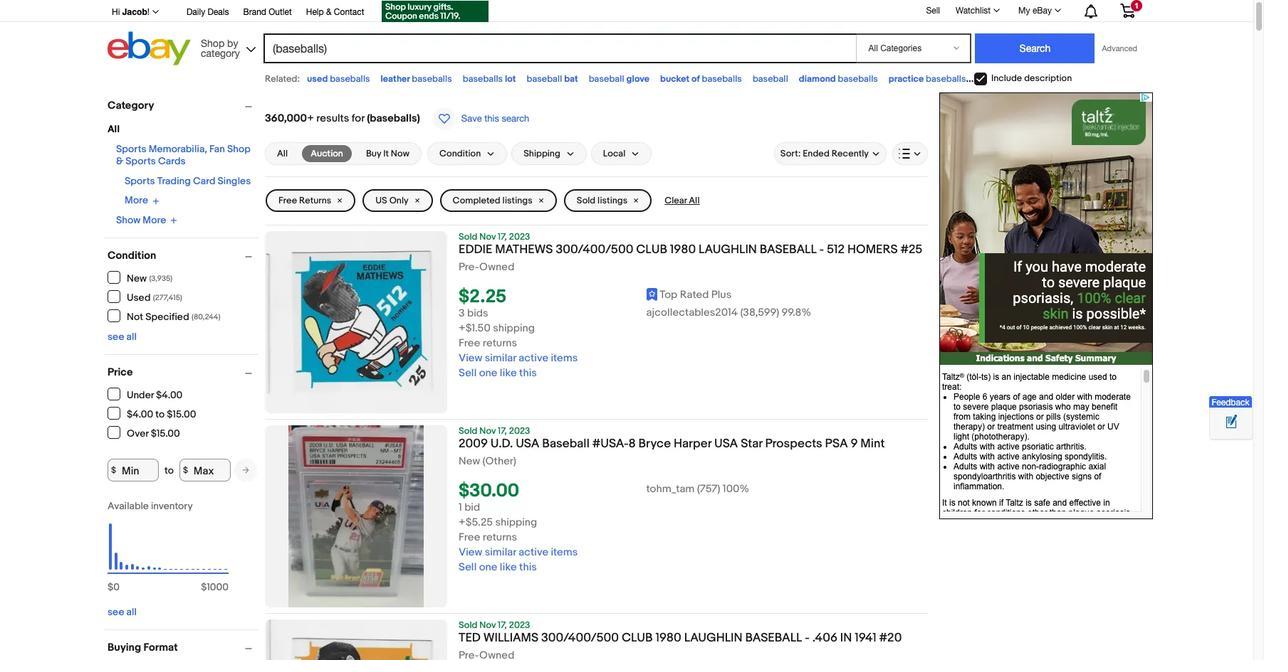 Task type: locate. For each thing, give the bounding box(es) containing it.
feedback
[[1212, 398, 1250, 408]]

condition up the new (3,935) at the top
[[108, 249, 156, 263]]

2 returns from the top
[[483, 531, 517, 545]]

300/400/500 down the sold listings
[[556, 243, 633, 257]]

like up "u.d."
[[500, 367, 517, 380]]

see all down 0
[[108, 607, 137, 619]]

1 active from the top
[[519, 352, 548, 365]]

1 vertical spatial condition button
[[108, 249, 259, 263]]

5 baseballs from the left
[[838, 73, 878, 85]]

(3,935)
[[149, 274, 172, 283]]

2 see all button from the top
[[108, 607, 137, 619]]

- for 512
[[819, 243, 824, 257]]

see all down not
[[108, 331, 137, 343]]

1 items from the top
[[551, 352, 578, 365]]

baseballs right leather
[[412, 73, 452, 85]]

1 baseballs from the left
[[330, 73, 370, 85]]

1 listings from the left
[[502, 195, 533, 207]]

2 17, from the top
[[498, 426, 507, 437]]

returns
[[483, 337, 517, 351], [483, 531, 517, 545]]

sell link
[[920, 5, 946, 15]]

free down the +$5.25
[[459, 531, 480, 545]]

0 vertical spatial club
[[636, 243, 667, 257]]

sort: ended recently
[[780, 148, 869, 160]]

all up buying
[[126, 607, 137, 619]]

ended
[[803, 148, 830, 160]]

- inside sold  nov 17, 2023 ted williams 300/400/500 club 1980 laughlin baseball - .406 in 1941  #20
[[805, 632, 810, 646]]

1 vertical spatial 1
[[459, 501, 462, 515]]

my ebay link
[[1011, 2, 1068, 19]]

1 horizontal spatial condition
[[439, 148, 481, 160]]

see all button down 0
[[108, 607, 137, 619]]

2023 inside sold  nov 17, 2023 eddie mathews 300/400/500 club 1980 laughlin baseball - 512 homers  #25 pre-owned
[[509, 231, 530, 243]]

returns down the +$5.25
[[483, 531, 517, 545]]

baseball left diamond
[[753, 73, 788, 85]]

similar inside ajcollectables2014 (38,599) 99.8% +$1.50 shipping free returns view similar active items sell one like this
[[485, 352, 516, 365]]

like up williams
[[500, 561, 517, 575]]

active inside ajcollectables2014 (38,599) 99.8% +$1.50 shipping free returns view similar active items sell one like this
[[519, 352, 548, 365]]

listings for completed listings
[[502, 195, 533, 207]]

2009 u.d. usa baseball #usa-8 bryce harper usa star prospects psa 9 mint image
[[288, 426, 424, 608]]

sold inside sold  nov 17, 2023 ted williams 300/400/500 club 1980 laughlin baseball - .406 in 1941  #20
[[459, 620, 477, 632]]

.406
[[812, 632, 837, 646]]

1 horizontal spatial $4.00
[[156, 389, 183, 401]]

eddie mathews 300/400/500 club 1980 laughlin baseball - 512 homers  #25 heading
[[459, 243, 922, 257]]

sold listings link
[[564, 189, 652, 212]]

0 vertical spatial shop
[[201, 37, 224, 49]]

1
[[1134, 1, 1139, 10], [459, 501, 462, 515]]

1 vertical spatial 300/400/500
[[541, 632, 619, 646]]

sell down the +$5.25
[[459, 561, 477, 575]]

2 similar from the top
[[485, 546, 516, 560]]

baseballs for used baseballs
[[330, 73, 370, 85]]

eddie mathews 300/400/500 club 1980 laughlin baseball - 512 homers  #25 image
[[266, 231, 446, 414]]

this inside tohm_tam (757) 100% 1 bid +$5.25 shipping free returns view similar active items sell one like this
[[519, 561, 537, 575]]

nov inside sold  nov 17, 2023 eddie mathews 300/400/500 club 1980 laughlin baseball - 512 homers  #25 pre-owned
[[479, 231, 496, 243]]

sell inside tohm_tam (757) 100% 1 bid +$5.25 shipping free returns view similar active items sell one like this
[[459, 561, 477, 575]]

1980 inside sold  nov 17, 2023 eddie mathews 300/400/500 club 1980 laughlin baseball - 512 homers  #25 pre-owned
[[670, 243, 696, 257]]

0 vertical spatial shipping
[[493, 322, 535, 336]]

1 horizontal spatial all
[[277, 148, 288, 160]]

graph of available inventory between $0 and $1000+ image
[[108, 501, 229, 601]]

2 vertical spatial this
[[519, 561, 537, 575]]

all
[[126, 331, 137, 343], [126, 607, 137, 619]]

shop left by
[[201, 37, 224, 49]]

all for condition
[[126, 331, 137, 343]]

u.d.
[[491, 437, 513, 452]]

1 one from the top
[[479, 367, 497, 380]]

condition button up (3,935)
[[108, 249, 259, 263]]

baseball for bat
[[527, 73, 562, 85]]

2023 up 'owned'
[[509, 231, 530, 243]]

- left .406
[[805, 632, 810, 646]]

0 vertical spatial condition button
[[427, 142, 507, 165]]

sold inside sold  nov 17, 2023 eddie mathews 300/400/500 club 1980 laughlin baseball - 512 homers  #25 pre-owned
[[459, 231, 477, 243]]

nov for $30.00
[[479, 426, 496, 437]]

1 left bid
[[459, 501, 462, 515]]

0 vertical spatial like
[[500, 367, 517, 380]]

1 vertical spatial shipping
[[495, 516, 537, 530]]

$4.00 up $4.00 to $15.00
[[156, 389, 183, 401]]

2009
[[459, 437, 488, 452]]

2 vertical spatial sell
[[459, 561, 477, 575]]

2009 u.d. usa baseball #usa-8 bryce harper usa star prospects psa 9 mint heading
[[459, 437, 885, 452]]

like inside ajcollectables2014 (38,599) 99.8% +$1.50 shipping free returns view similar active items sell one like this
[[500, 367, 517, 380]]

0 vertical spatial 1980
[[670, 243, 696, 257]]

360,000 + results for (baseballs)
[[265, 112, 420, 125]]

similar
[[485, 352, 516, 365], [485, 546, 516, 560]]

listings right completed
[[502, 195, 533, 207]]

1 like from the top
[[500, 367, 517, 380]]

& inside sports memorabilia, fan shop & sports cards
[[116, 155, 123, 167]]

0 vertical spatial similar
[[485, 352, 516, 365]]

1 vertical spatial similar
[[485, 546, 516, 560]]

2 nov from the top
[[479, 426, 496, 437]]

one down "+$1.50"
[[479, 367, 497, 380]]

1 vertical spatial to
[[165, 465, 174, 477]]

baseballs right of
[[702, 73, 742, 85]]

0 vertical spatial all
[[126, 331, 137, 343]]

0 horizontal spatial -
[[805, 632, 810, 646]]

1 vertical spatial all
[[277, 148, 288, 160]]

baseball inside sold  nov 17, 2023 eddie mathews 300/400/500 club 1980 laughlin baseball - 512 homers  #25 pre-owned
[[760, 243, 817, 257]]

2023 inside the 'sold  nov 17, 2023 2009 u.d. usa baseball #usa-8 bryce harper usa star prospects psa 9 mint new (other)'
[[509, 426, 530, 437]]

more up show more
[[125, 195, 148, 207]]

1980 inside sold  nov 17, 2023 ted williams 300/400/500 club 1980 laughlin baseball - .406 in 1941  #20
[[656, 632, 681, 646]]

one
[[479, 367, 497, 380], [479, 561, 497, 575]]

Auction selected text field
[[311, 147, 343, 160]]

1 horizontal spatial new
[[459, 455, 480, 469]]

0 vertical spatial see all
[[108, 331, 137, 343]]

sell left watchlist
[[926, 5, 940, 15]]

2 items from the top
[[551, 546, 578, 560]]

0 vertical spatial active
[[519, 352, 548, 365]]

0 horizontal spatial usa
[[516, 437, 539, 452]]

1 horizontal spatial condition button
[[427, 142, 507, 165]]

baseball left bat at the left of the page
[[527, 73, 562, 85]]

0 vertical spatial items
[[551, 352, 578, 365]]

300/400/500 inside sold  nov 17, 2023 ted williams 300/400/500 club 1980 laughlin baseball - .406 in 1941  #20
[[541, 632, 619, 646]]

$
[[111, 465, 116, 476], [183, 465, 188, 476], [108, 582, 113, 594], [201, 582, 207, 594]]

300/400/500 for mathews
[[556, 243, 633, 257]]

0 vertical spatial &
[[326, 7, 332, 17]]

account navigation
[[104, 0, 1146, 24]]

2 active from the top
[[519, 546, 548, 560]]

to inside the $4.00 to $15.00 link
[[155, 408, 165, 421]]

not specified (80,244)
[[127, 311, 220, 323]]

view
[[459, 352, 482, 365], [459, 546, 482, 560]]

0 vertical spatial 17,
[[498, 231, 507, 243]]

1 up advanced
[[1134, 1, 1139, 10]]

1 2023 from the top
[[509, 231, 530, 243]]

practice
[[889, 73, 924, 85]]

show more
[[116, 214, 166, 226]]

0 horizontal spatial &
[[116, 155, 123, 167]]

view down "+$1.50"
[[459, 352, 482, 365]]

nov inside the 'sold  nov 17, 2023 2009 u.d. usa baseball #usa-8 bryce harper usa star prospects psa 9 mint new (other)'
[[479, 426, 496, 437]]

one inside tohm_tam (757) 100% 1 bid +$5.25 shipping free returns view similar active items sell one like this
[[479, 561, 497, 575]]

2 usa from the left
[[714, 437, 738, 452]]

homers
[[847, 243, 898, 257]]

0 horizontal spatial listings
[[502, 195, 533, 207]]

sold
[[577, 195, 596, 207], [459, 231, 477, 243], [459, 426, 477, 437], [459, 620, 477, 632]]

6 baseballs from the left
[[926, 73, 966, 85]]

sell one like this link down "+$1.50"
[[459, 367, 537, 380]]

laughlin for .406
[[684, 632, 743, 646]]

1 nov from the top
[[479, 231, 496, 243]]

us only
[[376, 195, 408, 207]]

usa right "u.d."
[[516, 437, 539, 452]]

items inside ajcollectables2014 (38,599) 99.8% +$1.50 shipping free returns view similar active items sell one like this
[[551, 352, 578, 365]]

sold left "u.d."
[[459, 426, 477, 437]]

williams
[[483, 632, 539, 646]]

17, inside the 'sold  nov 17, 2023 2009 u.d. usa baseball #usa-8 bryce harper usa star prospects psa 9 mint new (other)'
[[498, 426, 507, 437]]

listings down local
[[598, 195, 628, 207]]

rated
[[680, 289, 709, 302]]

more down more button at the top left of the page
[[143, 214, 166, 226]]

local
[[603, 148, 625, 160]]

300/400/500 inside sold  nov 17, 2023 eddie mathews 300/400/500 club 1980 laughlin baseball - 512 homers  #25 pre-owned
[[556, 243, 633, 257]]

- inside sold  nov 17, 2023 eddie mathews 300/400/500 club 1980 laughlin baseball - 512 homers  #25 pre-owned
[[819, 243, 824, 257]]

under
[[127, 389, 154, 401]]

none submit inside shop by category banner
[[975, 33, 1095, 63]]

all for price
[[126, 607, 137, 619]]

ebay
[[1033, 6, 1052, 16]]

1 horizontal spatial baseball
[[589, 73, 624, 85]]

condition down the "save"
[[439, 148, 481, 160]]

1 vertical spatial -
[[805, 632, 810, 646]]

baseballs
[[330, 73, 370, 85], [412, 73, 452, 85], [463, 73, 503, 85], [702, 73, 742, 85], [838, 73, 878, 85], [926, 73, 966, 85], [1014, 73, 1054, 85]]

all link
[[268, 145, 296, 162]]

1 vertical spatial 17,
[[498, 426, 507, 437]]

jacob
[[122, 6, 147, 17]]

new
[[127, 272, 147, 285], [459, 455, 480, 469]]

baseballs right rawlings
[[1014, 73, 1054, 85]]

see all for price
[[108, 607, 137, 619]]

shipping inside tohm_tam (757) 100% 1 bid +$5.25 shipping free returns view similar active items sell one like this
[[495, 516, 537, 530]]

nov inside sold  nov 17, 2023 ted williams 300/400/500 club 1980 laughlin baseball - .406 in 1941  #20
[[479, 620, 496, 632]]

0 vertical spatial baseball
[[760, 243, 817, 257]]

2023
[[509, 231, 530, 243], [509, 426, 530, 437], [509, 620, 530, 632]]

club inside sold  nov 17, 2023 eddie mathews 300/400/500 club 1980 laughlin baseball - 512 homers  #25 pre-owned
[[636, 243, 667, 257]]

0 vertical spatial 1
[[1134, 1, 1139, 10]]

0 vertical spatial new
[[127, 272, 147, 285]]

2 vertical spatial all
[[689, 195, 700, 207]]

baseballs right practice
[[926, 73, 966, 85]]

2 vertical spatial 2023
[[509, 620, 530, 632]]

new down 2009 at the bottom
[[459, 455, 480, 469]]

2 vertical spatial nov
[[479, 620, 496, 632]]

$4.00 up over $15.00 link
[[127, 408, 153, 421]]

0 horizontal spatial condition button
[[108, 249, 259, 263]]

2 2023 from the top
[[509, 426, 530, 437]]

& right help on the top left of page
[[326, 7, 332, 17]]

ted williams 300/400/500 club 1980 laughlin baseball - .406 in 1941  #20 image
[[266, 620, 446, 661]]

this inside button
[[484, 113, 499, 124]]

(757)
[[697, 483, 720, 497]]

0 vertical spatial one
[[479, 367, 497, 380]]

baseball left glove
[[589, 73, 624, 85]]

2 see from the top
[[108, 607, 124, 619]]

1 vertical spatial view
[[459, 546, 482, 560]]

17, up (other)
[[498, 426, 507, 437]]

17, right ted
[[498, 620, 507, 632]]

free left returns
[[278, 195, 297, 207]]

1 horizontal spatial &
[[326, 7, 332, 17]]

sold listings
[[577, 195, 628, 207]]

1 see all from the top
[[108, 331, 137, 343]]

2 one from the top
[[479, 561, 497, 575]]

1 usa from the left
[[516, 437, 539, 452]]

1 vertical spatial club
[[622, 632, 653, 646]]

sports memorabilia, fan shop & sports cards
[[116, 143, 250, 167]]

None submit
[[975, 33, 1095, 63]]

0 vertical spatial 2023
[[509, 231, 530, 243]]

main content containing $2.25
[[265, 93, 928, 661]]

bucket
[[660, 73, 689, 85]]

shop inside sports memorabilia, fan shop & sports cards
[[227, 143, 250, 155]]

$15.00 down $4.00 to $15.00
[[151, 428, 180, 440]]

view similar active items link down "+$1.50"
[[459, 352, 578, 365]]

2 view from the top
[[459, 546, 482, 560]]

1 vertical spatial this
[[519, 367, 537, 380]]

1 vertical spatial 2023
[[509, 426, 530, 437]]

view down the +$5.25
[[459, 546, 482, 560]]

2 listings from the left
[[598, 195, 628, 207]]

1 horizontal spatial listings
[[598, 195, 628, 207]]

2 horizontal spatial baseball
[[753, 73, 788, 85]]

2023 right ted
[[509, 620, 530, 632]]

see all button down not
[[108, 331, 137, 343]]

$15.00
[[167, 408, 196, 421], [151, 428, 180, 440]]

sell down "+$1.50"
[[459, 367, 477, 380]]

- for .406
[[805, 632, 810, 646]]

baseball
[[542, 437, 590, 452]]

returns down "+$1.50"
[[483, 337, 517, 351]]

sold inside the 'sold  nov 17, 2023 2009 u.d. usa baseball #usa-8 bryce harper usa star prospects psa 9 mint new (other)'
[[459, 426, 477, 437]]

auction
[[311, 148, 343, 160]]

shipping right the +$5.25
[[495, 516, 537, 530]]

to down 'under $4.00'
[[155, 408, 165, 421]]

similar down the +$5.25
[[485, 546, 516, 560]]

1 vertical spatial nov
[[479, 426, 496, 437]]

free returns link
[[266, 189, 356, 212]]

$ up buying
[[108, 582, 113, 594]]

1 vertical spatial 1980
[[656, 632, 681, 646]]

over
[[127, 428, 149, 440]]

3 17, from the top
[[498, 620, 507, 632]]

baseballs right diamond
[[838, 73, 878, 85]]

new up used
[[127, 272, 147, 285]]

to
[[155, 408, 165, 421], [165, 465, 174, 477]]

1 vertical spatial view similar active items link
[[459, 546, 578, 560]]

1 vertical spatial see all
[[108, 607, 137, 619]]

usa left star
[[714, 437, 738, 452]]

1 vertical spatial shop
[[227, 143, 250, 155]]

2 see all from the top
[[108, 607, 137, 619]]

1 vertical spatial one
[[479, 561, 497, 575]]

1 horizontal spatial shop
[[227, 143, 250, 155]]

1 vertical spatial see all button
[[108, 607, 137, 619]]

ted williams 300/400/500 club 1980 laughlin baseball - .406 in 1941  #20 heading
[[459, 632, 902, 646]]

1 vertical spatial all
[[126, 607, 137, 619]]

0 horizontal spatial shop
[[201, 37, 224, 49]]

0 vertical spatial laughlin
[[699, 243, 757, 257]]

1 returns from the top
[[483, 337, 517, 351]]

all
[[108, 123, 120, 135], [277, 148, 288, 160], [689, 195, 700, 207]]

3 baseball from the left
[[753, 73, 788, 85]]

4 baseballs from the left
[[702, 73, 742, 85]]

1 see from the top
[[108, 331, 124, 343]]

daily deals link
[[187, 5, 229, 21]]

7 baseballs from the left
[[1014, 73, 1054, 85]]

results
[[316, 112, 349, 125]]

(baseballs)
[[367, 112, 420, 125]]

save this search
[[461, 113, 529, 124]]

sports for sports trading card singles
[[125, 175, 155, 187]]

shipping right "+$1.50"
[[493, 322, 535, 336]]

2 baseballs from the left
[[412, 73, 452, 85]]

baseball left 512
[[760, 243, 817, 257]]

1 vertical spatial free
[[459, 337, 480, 351]]

daily
[[187, 7, 205, 17]]

0 vertical spatial nov
[[479, 231, 496, 243]]

17, inside sold  nov 17, 2023 eddie mathews 300/400/500 club 1980 laughlin baseball - 512 homers  #25 pre-owned
[[498, 231, 507, 243]]

sold  nov 17, 2023 ted williams 300/400/500 club 1980 laughlin baseball - .406 in 1941  #20
[[459, 620, 902, 646]]

0 horizontal spatial 1
[[459, 501, 462, 515]]

price
[[108, 366, 133, 380]]

baseballs right used
[[330, 73, 370, 85]]

baseball inside sold  nov 17, 2023 ted williams 300/400/500 club 1980 laughlin baseball - .406 in 1941  #20
[[745, 632, 802, 646]]

0 vertical spatial sell one like this link
[[459, 367, 537, 380]]

99.8%
[[782, 306, 811, 320]]

1 vertical spatial items
[[551, 546, 578, 560]]

view inside ajcollectables2014 (38,599) 99.8% +$1.50 shipping free returns view similar active items sell one like this
[[459, 352, 482, 365]]

0 vertical spatial view
[[459, 352, 482, 365]]

1 horizontal spatial 1
[[1134, 1, 1139, 10]]

1 vertical spatial sell
[[459, 367, 477, 380]]

1 17, from the top
[[498, 231, 507, 243]]

trading
[[157, 175, 191, 187]]

1 vertical spatial condition
[[108, 249, 156, 263]]

to left maximum value in $ text box
[[165, 465, 174, 477]]

baseball left .406
[[745, 632, 802, 646]]

condition button down the "save"
[[427, 142, 507, 165]]

sell
[[926, 5, 940, 15], [459, 367, 477, 380], [459, 561, 477, 575]]

used
[[127, 292, 151, 304]]

0 vertical spatial view similar active items link
[[459, 352, 578, 365]]

sold left williams
[[459, 620, 477, 632]]

1 all from the top
[[126, 331, 137, 343]]

help & contact link
[[306, 5, 364, 21]]

1 horizontal spatial usa
[[714, 437, 738, 452]]

see down 0
[[108, 607, 124, 619]]

baseball for glove
[[589, 73, 624, 85]]

& left cards
[[116, 155, 123, 167]]

see for price
[[108, 607, 124, 619]]

club inside sold  nov 17, 2023 ted williams 300/400/500 club 1980 laughlin baseball - .406 in 1941  #20
[[622, 632, 653, 646]]

active inside tohm_tam (757) 100% 1 bid +$5.25 shipping free returns view similar active items sell one like this
[[519, 546, 548, 560]]

#usa-
[[592, 437, 628, 452]]

shop right the fan
[[227, 143, 250, 155]]

leather
[[381, 73, 410, 85]]

tohm_tam
[[646, 483, 695, 497]]

baseballs for diamond baseballs
[[838, 73, 878, 85]]

baseballs for leather baseballs
[[412, 73, 452, 85]]

0 horizontal spatial all
[[108, 123, 120, 135]]

see
[[108, 331, 124, 343], [108, 607, 124, 619]]

free down "+$1.50"
[[459, 337, 480, 351]]

1 vertical spatial baseball
[[745, 632, 802, 646]]

0 vertical spatial see
[[108, 331, 124, 343]]

category
[[108, 99, 154, 113]]

one inside ajcollectables2014 (38,599) 99.8% +$1.50 shipping free returns view similar active items sell one like this
[[479, 367, 497, 380]]

1 vertical spatial new
[[459, 455, 480, 469]]

1 horizontal spatial -
[[819, 243, 824, 257]]

daily deals
[[187, 7, 229, 17]]

similar down "+$1.50"
[[485, 352, 516, 365]]

sell inside account 'navigation'
[[926, 5, 940, 15]]

free
[[278, 195, 297, 207], [459, 337, 480, 351], [459, 531, 480, 545]]

1 baseball from the left
[[527, 73, 562, 85]]

0 vertical spatial see all button
[[108, 331, 137, 343]]

brand outlet
[[243, 7, 292, 17]]

baseball for .406
[[745, 632, 802, 646]]

Search for anything text field
[[266, 35, 853, 62]]

all down 360,000 on the top left of the page
[[277, 148, 288, 160]]

like
[[500, 367, 517, 380], [500, 561, 517, 575]]

100%
[[723, 483, 749, 497]]

view similar active items link down the +$5.25
[[459, 546, 578, 560]]

17, right eddie
[[498, 231, 507, 243]]

- left 512
[[819, 243, 824, 257]]

category
[[201, 47, 240, 59]]

0 vertical spatial returns
[[483, 337, 517, 351]]

laughlin inside sold  nov 17, 2023 ted williams 300/400/500 club 1980 laughlin baseball - .406 in 1941  #20
[[684, 632, 743, 646]]

1 vertical spatial &
[[116, 155, 123, 167]]

0 vertical spatial condition
[[439, 148, 481, 160]]

2 sell one like this link from the top
[[459, 561, 537, 575]]

sold for u.d.
[[459, 426, 477, 437]]

0 horizontal spatial condition
[[108, 249, 156, 263]]

see all button for price
[[108, 607, 137, 619]]

sports memorabilia, fan shop & sports cards link
[[116, 143, 250, 167]]

2 vertical spatial 17,
[[498, 620, 507, 632]]

sell one like this link down the +$5.25
[[459, 561, 537, 575]]

1 inside account 'navigation'
[[1134, 1, 1139, 10]]

hi
[[112, 7, 120, 17]]

1 view from the top
[[459, 352, 482, 365]]

3 2023 from the top
[[509, 620, 530, 632]]

300/400/500 right williams
[[541, 632, 619, 646]]

brand outlet link
[[243, 5, 292, 21]]

+$5.25
[[459, 516, 493, 530]]

like inside tohm_tam (757) 100% 1 bid +$5.25 shipping free returns view similar active items sell one like this
[[500, 561, 517, 575]]

main content
[[265, 93, 928, 661]]

2 horizontal spatial all
[[689, 195, 700, 207]]

nov for $2.25
[[479, 231, 496, 243]]

1941
[[855, 632, 876, 646]]

$15.00 down 'under $4.00'
[[167, 408, 196, 421]]

1 vertical spatial laughlin
[[684, 632, 743, 646]]

2 baseball from the left
[[589, 73, 624, 85]]

2023 up (other)
[[509, 426, 530, 437]]

1 similar from the top
[[485, 352, 516, 365]]

clear all
[[665, 195, 700, 207]]

0 vertical spatial to
[[155, 408, 165, 421]]

used baseballs
[[307, 73, 370, 85]]

all down not
[[126, 331, 137, 343]]

returns inside tohm_tam (757) 100% 1 bid +$5.25 shipping free returns view similar active items sell one like this
[[483, 531, 517, 545]]

singles
[[218, 175, 251, 187]]

top rated plus image
[[646, 288, 658, 301]]

3 nov from the top
[[479, 620, 496, 632]]

1 vertical spatial see
[[108, 607, 124, 619]]

glove
[[626, 73, 650, 85]]

1 vertical spatial returns
[[483, 531, 517, 545]]

baseballs left the lot
[[463, 73, 503, 85]]

0 vertical spatial free
[[278, 195, 297, 207]]

all right clear
[[689, 195, 700, 207]]

0 vertical spatial -
[[819, 243, 824, 257]]

0 vertical spatial this
[[484, 113, 499, 124]]

0 horizontal spatial $4.00
[[127, 408, 153, 421]]

1 see all button from the top
[[108, 331, 137, 343]]

buy it now link
[[357, 145, 418, 162]]

sold for mathews
[[459, 231, 477, 243]]

see up price
[[108, 331, 124, 343]]

all down category
[[108, 123, 120, 135]]

one down the +$5.25
[[479, 561, 497, 575]]

2 like from the top
[[500, 561, 517, 575]]

& inside account 'navigation'
[[326, 7, 332, 17]]

inventory
[[151, 501, 193, 513]]

sold up pre-
[[459, 231, 477, 243]]

2023 inside sold  nov 17, 2023 ted williams 300/400/500 club 1980 laughlin baseball - .406 in 1941  #20
[[509, 620, 530, 632]]

1 vertical spatial active
[[519, 546, 548, 560]]

free inside tohm_tam (757) 100% 1 bid +$5.25 shipping free returns view similar active items sell one like this
[[459, 531, 480, 545]]

300/400/500
[[556, 243, 633, 257], [541, 632, 619, 646]]

related:
[[265, 73, 300, 85]]

baseballs for practice baseballs
[[926, 73, 966, 85]]

$2.25
[[459, 286, 507, 308]]

2 all from the top
[[126, 607, 137, 619]]

laughlin inside sold  nov 17, 2023 eddie mathews 300/400/500 club 1980 laughlin baseball - 512 homers  #25 pre-owned
[[699, 243, 757, 257]]



Task type: describe. For each thing, give the bounding box(es) containing it.
0 vertical spatial more
[[125, 195, 148, 207]]

now
[[391, 148, 409, 160]]

help & contact
[[306, 7, 364, 17]]

over $15.00 link
[[108, 427, 181, 440]]

owned
[[479, 261, 514, 274]]

(277,415)
[[153, 293, 182, 302]]

Maximum Value in $ text field
[[179, 459, 231, 482]]

psa
[[825, 437, 848, 452]]

sold  nov 17, 2023 eddie mathews 300/400/500 club 1980 laughlin baseball - 512 homers  #25 pre-owned
[[459, 231, 922, 274]]

bat
[[564, 73, 578, 85]]

in
[[840, 632, 852, 646]]

sports for sports memorabilia, fan shop & sports cards
[[116, 143, 146, 155]]

shop by category banner
[[104, 0, 1146, 69]]

2009 u.d. usa baseball #usa-8 bryce harper usa star prospects psa 9 mint link
[[459, 437, 928, 456]]

shop by category
[[201, 37, 240, 59]]

1 view similar active items link from the top
[[459, 352, 578, 365]]

free inside free returns link
[[278, 195, 297, 207]]

1000
[[207, 582, 229, 594]]

watchlist link
[[948, 2, 1006, 19]]

top rated plus
[[660, 289, 732, 302]]

us
[[376, 195, 387, 207]]

local button
[[591, 142, 652, 165]]

memorabilia,
[[149, 143, 207, 155]]

advertisement region
[[939, 93, 1153, 520]]

#20
[[879, 632, 902, 646]]

include
[[991, 73, 1022, 84]]

new (3,935)
[[127, 272, 172, 285]]

sold for williams
[[459, 620, 477, 632]]

!
[[147, 7, 149, 17]]

shipping
[[524, 148, 560, 160]]

new inside the 'sold  nov 17, 2023 2009 u.d. usa baseball #usa-8 bryce harper usa star prospects psa 9 mint new (other)'
[[459, 455, 480, 469]]

$ up available
[[111, 465, 116, 476]]

1980 for williams
[[656, 632, 681, 646]]

baseballs lot
[[463, 73, 516, 85]]

include description
[[991, 73, 1072, 84]]

bucket of baseballs
[[660, 73, 742, 85]]

sell inside ajcollectables2014 (38,599) 99.8% +$1.50 shipping free returns view similar active items sell one like this
[[459, 367, 477, 380]]

deals
[[208, 7, 229, 17]]

save
[[461, 113, 482, 124]]

(other)
[[483, 455, 516, 469]]

laughlin for 512
[[699, 243, 757, 257]]

tohm_tam (757) 100% 1 bid +$5.25 shipping free returns view similar active items sell one like this
[[459, 483, 749, 575]]

club for mathews
[[636, 243, 667, 257]]

shop by category button
[[194, 32, 259, 62]]

sports trading card singles
[[125, 175, 251, 187]]

17, for $30.00
[[498, 426, 507, 437]]

only
[[389, 195, 408, 207]]

harper
[[674, 437, 711, 452]]

2 view similar active items link from the top
[[459, 546, 578, 560]]

club for williams
[[622, 632, 653, 646]]

$4.00 to $15.00 link
[[108, 407, 197, 421]]

rawlings baseballs
[[977, 73, 1054, 85]]

see all for condition
[[108, 331, 137, 343]]

sold  nov 17, 2023 2009 u.d. usa baseball #usa-8 bryce harper usa star prospects psa 9 mint new (other)
[[459, 426, 885, 469]]

search
[[502, 113, 529, 124]]

under $4.00
[[127, 389, 183, 401]]

category button
[[108, 99, 259, 113]]

listing options selector. list view selected. image
[[899, 148, 922, 160]]

360,000
[[265, 112, 307, 125]]

diamond
[[799, 73, 836, 85]]

$ up buying format dropdown button
[[201, 582, 207, 594]]

baseball link
[[753, 73, 788, 85]]

sold down local dropdown button
[[577, 195, 596, 207]]

see all button for condition
[[108, 331, 137, 343]]

0
[[113, 582, 120, 594]]

sports trading card singles link
[[125, 175, 251, 187]]

bids
[[467, 307, 488, 321]]

0 horizontal spatial new
[[127, 272, 147, 285]]

#25
[[900, 243, 922, 257]]

+
[[307, 112, 314, 125]]

1 link
[[1112, 0, 1144, 21]]

ted williams 300/400/500 club 1980 laughlin baseball - .406 in 1941  #20 link
[[459, 632, 928, 650]]

used
[[307, 73, 328, 85]]

shipping inside ajcollectables2014 (38,599) 99.8% +$1.50 shipping free returns view similar active items sell one like this
[[493, 322, 535, 336]]

for
[[352, 112, 365, 125]]

over $15.00
[[127, 428, 180, 440]]

+$1.50
[[459, 322, 491, 336]]

ted
[[459, 632, 481, 646]]

0 vertical spatial all
[[108, 123, 120, 135]]

completed listings
[[453, 195, 533, 207]]

1 vertical spatial $4.00
[[127, 408, 153, 421]]

free inside ajcollectables2014 (38,599) 99.8% +$1.50 shipping free returns view similar active items sell one like this
[[459, 337, 480, 351]]

returns
[[299, 195, 331, 207]]

buying
[[108, 642, 141, 655]]

format
[[143, 642, 178, 655]]

get the coupon image
[[381, 1, 488, 22]]

300/400/500 for williams
[[541, 632, 619, 646]]

eddie mathews 300/400/500 club 1980 laughlin baseball - 512 homers  #25 link
[[459, 243, 928, 261]]

this inside ajcollectables2014 (38,599) 99.8% +$1.50 shipping free returns view similar active items sell one like this
[[519, 367, 537, 380]]

2023 for $30.00
[[509, 426, 530, 437]]

recently
[[832, 148, 869, 160]]

brand
[[243, 7, 266, 17]]

items inside tohm_tam (757) 100% 1 bid +$5.25 shipping free returns view similar active items sell one like this
[[551, 546, 578, 560]]

1 inside tohm_tam (757) 100% 1 bid +$5.25 shipping free returns view similar active items sell one like this
[[459, 501, 462, 515]]

cards
[[158, 155, 186, 167]]

17, inside sold  nov 17, 2023 ted williams 300/400/500 club 1980 laughlin baseball - .406 in 1941  #20
[[498, 620, 507, 632]]

3
[[459, 307, 465, 321]]

$ 1000
[[201, 582, 229, 594]]

more button
[[125, 194, 159, 207]]

1 vertical spatial $15.00
[[151, 428, 180, 440]]

1980 for mathews
[[670, 243, 696, 257]]

see for condition
[[108, 331, 124, 343]]

advanced
[[1102, 44, 1137, 53]]

baseballs for rawlings baseballs
[[1014, 73, 1054, 85]]

Minimum Value in $ text field
[[108, 459, 159, 482]]

$ up inventory
[[183, 465, 188, 476]]

2023 for $2.25
[[509, 231, 530, 243]]

returns inside ajcollectables2014 (38,599) 99.8% +$1.50 shipping free returns view similar active items sell one like this
[[483, 337, 517, 351]]

3 baseballs from the left
[[463, 73, 503, 85]]

eddie
[[459, 243, 492, 257]]

description
[[1024, 73, 1072, 84]]

0 vertical spatial $15.00
[[167, 408, 196, 421]]

diamond baseballs
[[799, 73, 878, 85]]

baseball glove
[[589, 73, 650, 85]]

prospects
[[765, 437, 822, 452]]

leather baseballs
[[381, 73, 452, 85]]

shop inside shop by category
[[201, 37, 224, 49]]

contact
[[334, 7, 364, 17]]

listings for sold listings
[[598, 195, 628, 207]]

(80,244)
[[192, 312, 220, 322]]

free returns
[[278, 195, 331, 207]]

hi jacob !
[[112, 6, 149, 17]]

1 sell one like this link from the top
[[459, 367, 537, 380]]

3 bids
[[459, 307, 488, 321]]

practice baseballs
[[889, 73, 966, 85]]

view inside tohm_tam (757) 100% 1 bid +$5.25 shipping free returns view similar active items sell one like this
[[459, 546, 482, 560]]

$4.00 to $15.00
[[127, 408, 196, 421]]

shipping button
[[511, 142, 587, 165]]

0 vertical spatial $4.00
[[156, 389, 183, 401]]

used (277,415)
[[127, 292, 182, 304]]

available
[[108, 501, 149, 513]]

sort: ended recently button
[[774, 142, 887, 165]]

1 vertical spatial more
[[143, 214, 166, 226]]

baseball for 512
[[760, 243, 817, 257]]

similar inside tohm_tam (757) 100% 1 bid +$5.25 shipping free returns view similar active items sell one like this
[[485, 546, 516, 560]]

17, for $2.25
[[498, 231, 507, 243]]

ajcollectables2014 (38,599) 99.8% +$1.50 shipping free returns view similar active items sell one like this
[[459, 306, 811, 380]]



Task type: vqa. For each thing, say whether or not it's contained in the screenshot.
OVER
yes



